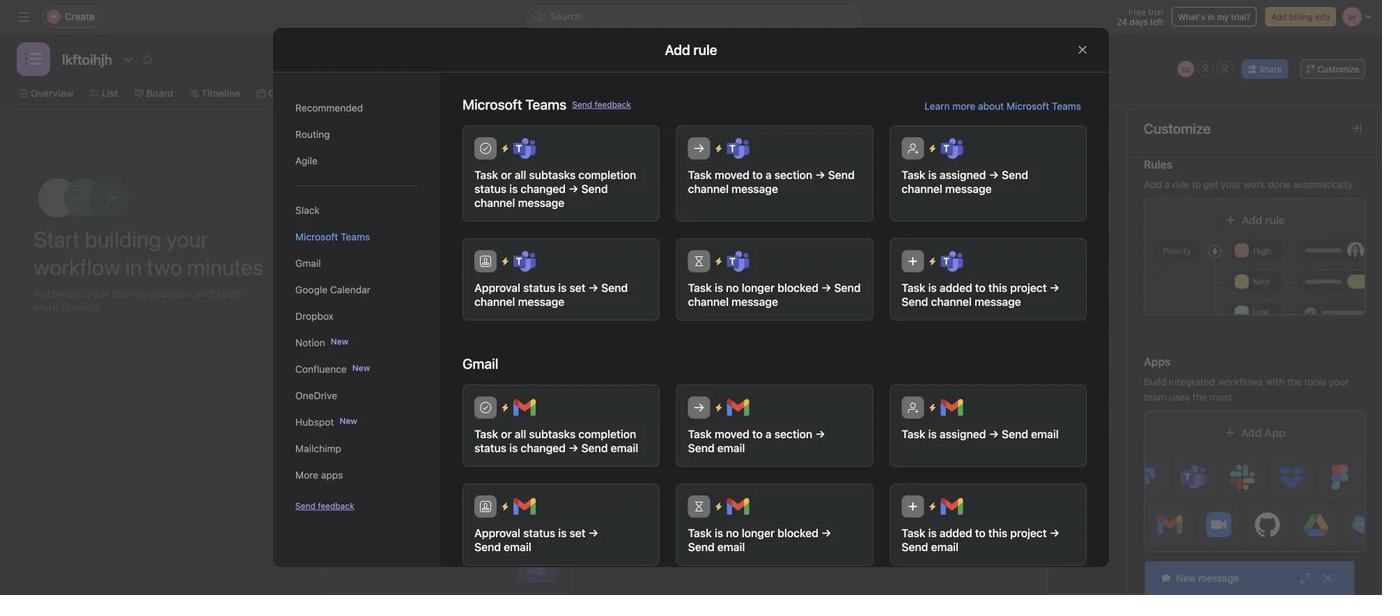 Task type: locate. For each thing, give the bounding box(es) containing it.
1 horizontal spatial when tasks move to this section, what should happen automatically?
[[911, 282, 1095, 304]]

0 vertical spatial in
[[1208, 12, 1215, 22]]

0 vertical spatial create
[[388, 340, 418, 351]]

or up how will tasks be added to this project? on the top left
[[501, 168, 512, 182]]

when down 1 at the left top
[[627, 282, 650, 291]]

trial
[[1149, 7, 1164, 17]]

channel message inside task is assigned → send channel message
[[902, 182, 992, 195]]

all inside task or all subtasks completion status is changed → send email
[[515, 428, 526, 441]]

status right be
[[475, 182, 507, 195]]

task is added to this project → send email
[[902, 527, 1060, 554]]

gmail rules image inside task or all subtasks completion status is changed → send email button
[[514, 397, 536, 419]]

team up approval status is set → send email at left bottom
[[489, 490, 512, 502]]

routing button
[[295, 121, 418, 148]]

0 vertical spatial apps
[[321, 469, 343, 481]]

mailchimp
[[295, 443, 341, 454]]

2 incomplete from the left
[[932, 245, 976, 255]]

2 section, from the left
[[1012, 282, 1044, 291]]

0 vertical spatial microsoft
[[1007, 100, 1050, 112]]

when tasks move to this section, what should happen automatically? for khvjgfjh
[[911, 282, 1095, 304]]

0 horizontal spatial feedback
[[318, 501, 354, 511]]

0 horizontal spatial what
[[762, 282, 782, 291]]

when tasks move to this section, what should happen automatically?
[[627, 282, 811, 304], [911, 282, 1095, 304]]

completion
[[579, 168, 637, 182], [579, 428, 637, 441]]

0 vertical spatial rule
[[1173, 179, 1190, 190]]

1 vertical spatial more
[[295, 469, 319, 481]]

a
[[766, 168, 772, 182], [1165, 179, 1170, 190], [421, 340, 426, 351], [421, 415, 426, 427], [766, 428, 772, 441]]

more apps
[[295, 469, 343, 481]]

1 vertical spatial calendar
[[330, 284, 371, 295]]

2 vertical spatial section
[[775, 428, 813, 441]]

gmail down turns
[[463, 355, 499, 372]]

rules right fields
[[1144, 158, 1173, 171]]

longer inside the task is no longer blocked → send email
[[742, 527, 775, 540]]

gmail
[[295, 258, 321, 269], [463, 355, 499, 372]]

task inside 'task is added to this project → send channel message'
[[902, 281, 926, 294]]

channel message down task
[[688, 295, 778, 308]]

microsoft down slack
[[295, 231, 338, 243]]

1 vertical spatial subtasks
[[529, 428, 576, 441]]

1 horizontal spatial incomplete
[[932, 245, 976, 255]]

is inside task is added to this project → send email
[[929, 527, 937, 540]]

create up submissions
[[388, 340, 418, 351]]

microsoft teams image up 'approval status is set → send channel message'
[[514, 250, 536, 272]]

2 automatically? from the left
[[943, 294, 1002, 304]]

status inside task or all subtasks completion status is changed → send channel message
[[475, 182, 507, 195]]

list
[[102, 87, 118, 99]]

gmail rules image up task moved to a section → send email
[[727, 397, 750, 419]]

1 vertical spatial section
[[668, 216, 706, 229]]

happen
[[627, 294, 657, 304], [911, 294, 941, 304]]

work flowing.
[[33, 301, 103, 314]]

team down build
[[1144, 391, 1167, 403]]

1 horizontal spatial with
[[1266, 376, 1285, 387]]

calendar down gmail button
[[330, 284, 371, 295]]

teams
[[1052, 100, 1082, 112], [341, 231, 370, 243]]

0 vertical spatial blocked
[[778, 281, 819, 294]]

1 when from the left
[[627, 282, 650, 291]]

1 vertical spatial send feedback link
[[295, 500, 354, 512]]

channel message up khvjgfjh
[[902, 182, 992, 195]]

tasks left for
[[431, 506, 455, 517]]

the left tools
[[1288, 376, 1302, 387]]

2 vertical spatial or
[[501, 428, 512, 441]]

incomplete right 1 at the left top
[[647, 245, 690, 255]]

channel message up untitled section button
[[688, 182, 778, 195]]

added down the 0 incomplete tasks in the top right of the page
[[940, 281, 973, 294]]

blocked inside the task is no longer blocked → send email
[[778, 527, 819, 540]]

microsoft teams image inside task is no longer blocked → send channel message button
[[727, 250, 750, 272]]

2 changed from the top
[[521, 441, 566, 455]]

send email inside task moved to a section → send email
[[688, 441, 745, 455]]

gmail rules image for no
[[727, 495, 750, 518]]

microsoft teams image inside task moved to a section → send channel message button
[[727, 137, 750, 160]]

0 horizontal spatial in
[[125, 254, 142, 280]]

1 horizontal spatial team
[[1144, 391, 1167, 403]]

2 set from the top
[[570, 527, 586, 540]]

customize
[[1318, 64, 1360, 74], [1144, 120, 1211, 136]]

changed inside task or all subtasks completion status is changed → send email
[[521, 441, 566, 455]]

channel message inside task or all subtasks completion status is changed → send channel message
[[475, 196, 565, 209]]

added for task moved to a section → send channel message
[[940, 281, 973, 294]]

uses up approval status is set → send email at left bottom
[[515, 490, 536, 502]]

tasks down turns
[[466, 355, 490, 367]]

send feedback link
[[572, 98, 631, 111], [295, 500, 354, 512]]

add up high
[[1242, 214, 1263, 227]]

channel message down the 0 incomplete tasks in the top right of the page
[[931, 295, 1022, 308]]

2 assigned from the top
[[940, 428, 986, 441]]

microsoft teams image up task is assigned → send channel message
[[941, 137, 963, 160]]

project inside the anyone with access to this project can add tasks manually
[[472, 249, 500, 259]]

happen for untitled section
[[627, 294, 657, 304]]

incomplete
[[647, 245, 690, 255], [932, 245, 976, 255]]

hubspot new
[[295, 416, 357, 428]]

added right be
[[475, 192, 515, 208]]

send inside 'task is added to this project → send channel message'
[[902, 295, 929, 308]]

task moved to a section → send email button
[[676, 385, 873, 467]]

your left team's
[[87, 287, 110, 300]]

added down gmail rules icon
[[940, 527, 973, 540]]

microsoft teams image inside task is added to this project → send channel message button
[[941, 250, 963, 272]]

2 blocked from the top
[[778, 527, 819, 540]]

task is no longer blocked → send email
[[688, 527, 832, 554]]

1 happen from the left
[[627, 294, 657, 304]]

2 moved from the top
[[715, 428, 750, 441]]

onedrive button
[[295, 383, 418, 409]]

added
[[475, 192, 515, 208], [940, 281, 973, 294], [940, 527, 973, 540]]

1 assigned from the top
[[940, 168, 986, 182]]

1 vertical spatial microsoft
[[295, 231, 338, 243]]

in left my
[[1208, 12, 1215, 22]]

subtasks inside task or all subtasks completion status is changed → send channel message
[[529, 168, 576, 182]]

add left get
[[1144, 179, 1162, 190]]

0 horizontal spatial customize
[[1144, 120, 1211, 136]]

1 what from the left
[[762, 282, 782, 291]]

section, down untitled section button
[[727, 282, 760, 291]]

send inside "task is no longer blocked → send channel message"
[[835, 281, 861, 294]]

microsoft teams image
[[514, 137, 536, 160], [727, 137, 750, 160], [727, 250, 750, 272]]

customize inside dropdown button
[[1318, 64, 1360, 74]]

1 vertical spatial team
[[489, 490, 512, 502]]

1 horizontal spatial more
[[339, 292, 360, 302]]

automatically? down the 0 incomplete tasks in the top right of the page
[[943, 294, 1002, 304]]

1 moved from the top
[[715, 168, 750, 182]]

form submissions create a form that turns submissions into tasks
[[388, 325, 496, 367]]

0 horizontal spatial rules
[[1077, 238, 1099, 248]]

status up skip
[[523, 527, 556, 540]]

apps up for
[[442, 490, 464, 502]]

add left app
[[1242, 426, 1262, 439]]

microsoft teams image
[[941, 137, 963, 160], [514, 250, 536, 272], [941, 250, 963, 272]]

recommended button
[[295, 95, 418, 121]]

1 automatically? from the left
[[659, 294, 717, 304]]

the down integrated
[[1193, 391, 1208, 403]]

1 horizontal spatial rules
[[1144, 158, 1173, 171]]

add app
[[1242, 426, 1286, 439]]

status down add
[[523, 281, 556, 294]]

more inside button
[[295, 469, 319, 481]]

create inside form submissions create a form that turns submissions into tasks
[[388, 340, 418, 351]]

1 vertical spatial completion
[[579, 428, 637, 441]]

task is added to this project → send email button
[[890, 484, 1087, 566]]

1 should from the left
[[784, 282, 811, 291]]

1 incomplete from the left
[[647, 245, 690, 255]]

is inside the task is no longer blocked → send email
[[715, 527, 723, 540]]

changed
[[521, 182, 566, 195], [521, 441, 566, 455]]

confluence
[[295, 363, 347, 375]]

to
[[753, 168, 763, 182], [1192, 179, 1202, 190], [518, 192, 531, 208], [445, 249, 453, 259], [975, 281, 986, 294], [700, 282, 708, 291], [984, 282, 992, 291], [471, 415, 480, 427], [753, 428, 763, 441], [388, 506, 397, 517], [975, 527, 986, 540]]

1 when tasks move to this section, what should happen automatically? from the left
[[627, 282, 811, 304]]

0 horizontal spatial with
[[396, 249, 413, 259]]

0 horizontal spatial section,
[[727, 282, 760, 291]]

rule left get
[[1173, 179, 1190, 190]]

2 create from the top
[[388, 415, 418, 427]]

task moved to a section → send email
[[688, 428, 826, 455]]

0 vertical spatial section
[[775, 168, 813, 182]]

microsoft teams image inside approval status is set → send channel message button
[[514, 250, 536, 272]]

all for task or all subtasks completion status is changed → send email
[[515, 428, 526, 441]]

get
[[1204, 179, 1219, 190]]

add
[[1272, 12, 1287, 22], [1144, 179, 1162, 190], [1242, 214, 1263, 227], [1242, 426, 1262, 439]]

more
[[953, 100, 976, 112]]

section inside task moved to a section → send channel message
[[775, 168, 813, 182]]

or down easily
[[501, 428, 512, 441]]

1 vertical spatial blocked
[[778, 527, 819, 540]]

process
[[150, 287, 192, 300]]

section
[[775, 168, 813, 182], [668, 216, 706, 229], [775, 428, 813, 441]]

happen down 1 at the left top
[[627, 294, 657, 304]]

or inside task or all subtasks completion status is changed → send email
[[501, 428, 512, 441]]

1 horizontal spatial rule
[[1266, 214, 1286, 227]]

more for more apps
[[295, 469, 319, 481]]

with right workflows
[[1266, 376, 1285, 387]]

1 set from the top
[[570, 281, 586, 294]]

project
[[472, 249, 500, 259], [1011, 281, 1047, 294], [491, 506, 523, 517], [1011, 527, 1047, 540]]

task for task is no longer blocked → send email
[[688, 527, 712, 540]]

microsoft teams image for assigned
[[941, 137, 963, 160]]

task inside the task is no longer blocked → send email
[[688, 527, 712, 540]]

microsoft teams image down microsoft teams
[[514, 137, 536, 160]]

approval down "from other apps choose the apps your team uses to create tasks for this project"
[[475, 527, 521, 540]]

or for task moved to a section → send channel message
[[501, 168, 512, 182]]

0 vertical spatial customize
[[1318, 64, 1360, 74]]

2 approval from the top
[[475, 527, 521, 540]]

1 horizontal spatial should
[[1068, 282, 1095, 291]]

customize down or button
[[1144, 120, 1211, 136]]

add for add app
[[1242, 426, 1262, 439]]

2 happen from the left
[[911, 294, 941, 304]]

1 approval from the top
[[475, 281, 521, 294]]

gmail rules image inside task is assigned → send email button
[[941, 397, 963, 419]]

task inside task templates
[[1079, 443, 1097, 453]]

a inside task moved to a section → send email
[[766, 428, 772, 441]]

task inside task moved to a section → send email
[[688, 428, 712, 441]]

status inside approval status is set → send email
[[523, 527, 556, 540]]

1 horizontal spatial customize
[[1318, 64, 1360, 74]]

send inside task or all subtasks completion status is changed → send channel message
[[582, 182, 608, 195]]

automatically? down task
[[659, 294, 717, 304]]

1 horizontal spatial automatically?
[[943, 294, 1002, 304]]

left
[[1151, 17, 1164, 26]]

→ inside task or all subtasks completion status is changed → send channel message
[[569, 182, 579, 195]]

teams down the close this dialog icon
[[1052, 100, 1082, 112]]

1 vertical spatial in
[[125, 254, 142, 280]]

when tasks move to this section, what should happen automatically? down the 0 incomplete tasks in the top right of the page
[[911, 282, 1095, 304]]

how will tasks be added to this project?
[[364, 192, 531, 228]]

close details image
[[1351, 123, 1362, 134]]

calendar
[[268, 87, 310, 99], [330, 284, 371, 295]]

0 horizontal spatial team
[[489, 490, 512, 502]]

microsoft right about
[[1007, 100, 1050, 112]]

tasks inside how will tasks be added to this project?
[[419, 192, 453, 208]]

0 horizontal spatial happen
[[627, 294, 657, 304]]

0 vertical spatial changed
[[521, 182, 566, 195]]

0 horizontal spatial when
[[627, 282, 650, 291]]

task for task is no longer blocked → send channel message
[[688, 281, 712, 294]]

0 horizontal spatial uses
[[515, 490, 536, 502]]

1 vertical spatial with
[[1266, 376, 1285, 387]]

anyone with access to this project can add tasks manually
[[364, 249, 533, 271]]

new for hubspot
[[340, 416, 357, 426]]

task is assigned → send email
[[902, 428, 1059, 441]]

microsoft teams image right task
[[727, 250, 750, 272]]

1 vertical spatial moved
[[715, 428, 750, 441]]

2 when tasks move to this section, what should happen automatically? from the left
[[911, 282, 1095, 304]]

1 vertical spatial changed
[[521, 441, 566, 455]]

approval for approval status is set → send email
[[475, 527, 521, 540]]

microsoft teams image inside 'task is assigned → send channel message' button
[[941, 137, 963, 160]]

new inside hubspot new
[[340, 416, 357, 426]]

0 vertical spatial approval
[[475, 281, 521, 294]]

task is assigned → send channel message
[[902, 168, 1029, 195]]

0 horizontal spatial apps
[[321, 469, 343, 481]]

channel message inside task moved to a section → send channel message
[[688, 182, 778, 195]]

choose
[[388, 490, 422, 502]]

0 vertical spatial longer
[[742, 281, 775, 294]]

0 horizontal spatial the
[[425, 490, 440, 502]]

more options
[[339, 292, 392, 302]]

0 vertical spatial new
[[331, 337, 349, 346]]

when down the 0
[[911, 282, 934, 291]]

1 vertical spatial assigned
[[940, 428, 986, 441]]

1 vertical spatial all
[[515, 428, 526, 441]]

or inside task or all subtasks completion status is changed → send channel message
[[501, 168, 512, 182]]

microsoft teams image inside the task or all subtasks completion status is changed → send channel message button
[[514, 137, 536, 160]]

agile button
[[295, 148, 418, 174]]

channel message
[[688, 182, 778, 195], [902, 182, 992, 195], [475, 196, 565, 209], [475, 295, 565, 308], [688, 295, 778, 308], [931, 295, 1022, 308]]

integrated
[[1169, 376, 1216, 387]]

rules down 3 fields
[[1077, 238, 1099, 248]]

changed for send email
[[521, 441, 566, 455]]

1 subtasks from the top
[[529, 168, 576, 182]]

channel message up add
[[475, 196, 565, 209]]

0 vertical spatial or
[[1183, 64, 1191, 74]]

when tasks move to this section, what should happen automatically? for untitled section
[[627, 282, 811, 304]]

add rule
[[1242, 214, 1286, 227]]

gmail rules image up approval status is set → send email at left bottom
[[514, 495, 536, 518]]

1 no from the top
[[726, 281, 739, 294]]

project for anyone with access to this project can add tasks manually
[[472, 249, 500, 259]]

0 vertical spatial completion
[[579, 168, 637, 182]]

1 vertical spatial create
[[388, 415, 418, 427]]

1 move from the left
[[676, 282, 697, 291]]

0 horizontal spatial incomplete
[[647, 245, 690, 255]]

new up confluence new
[[331, 337, 349, 346]]

your right tools
[[1329, 376, 1349, 387]]

0 vertical spatial team
[[1144, 391, 1167, 403]]

0 vertical spatial moved
[[715, 168, 750, 182]]

gmail rules image up task is assigned → send email
[[941, 397, 963, 419]]

uses inside "from other apps choose the apps your team uses to create tasks for this project"
[[515, 490, 536, 502]]

uses down integrated
[[1169, 391, 1191, 403]]

khvjgfjh button
[[908, 210, 1124, 235]]

is inside approval status is set → send email
[[558, 527, 567, 540]]

add for add a rule to get your work done automatically.
[[1144, 179, 1162, 190]]

task for task moved to a section → send email
[[688, 428, 712, 441]]

customize button
[[1301, 59, 1366, 79]]

2 no from the top
[[726, 527, 739, 540]]

feedback down files
[[595, 100, 631, 109]]

tasks down "template"
[[443, 430, 467, 442]]

approval inside 'approval status is set → send channel message'
[[475, 281, 521, 294]]

gmail rules image for is
[[514, 495, 536, 518]]

what for untitled section
[[762, 282, 782, 291]]

1 horizontal spatial apps
[[442, 490, 464, 502]]

workflows
[[1218, 376, 1264, 387]]

project inside task is added to this project → send email
[[1011, 527, 1047, 540]]

2 horizontal spatial the
[[1288, 376, 1302, 387]]

notion
[[295, 337, 325, 348]]

rule
[[1173, 179, 1190, 190], [1266, 214, 1286, 227]]

0 horizontal spatial more
[[295, 469, 319, 481]]

task templates create a template to easily standardize tasks
[[388, 400, 508, 442]]

in up team's
[[125, 254, 142, 280]]

2 vertical spatial the
[[425, 490, 440, 502]]

2 when from the left
[[911, 282, 934, 291]]

options
[[362, 292, 392, 302]]

microsoft teams image up task moved to a section → send channel message
[[727, 137, 750, 160]]

set inside 'approval status is set → send channel message'
[[570, 281, 586, 294]]

your right get
[[1222, 179, 1241, 190]]

None text field
[[59, 47, 116, 72]]

1 horizontal spatial in
[[1208, 12, 1215, 22]]

move for untitled section
[[676, 282, 697, 291]]

create up standardize
[[388, 415, 418, 427]]

section
[[908, 195, 939, 205]]

task inside task is added to this project → send email
[[902, 527, 926, 540]]

task inside task or all subtasks completion status is changed → send email
[[475, 428, 498, 441]]

gmail rules image right easily
[[514, 397, 536, 419]]

with up manually
[[396, 249, 413, 259]]

0 horizontal spatial microsoft
[[295, 231, 338, 243]]

1 horizontal spatial teams
[[1052, 100, 1082, 112]]

gmail rules image up the task is no longer blocked → send email
[[727, 495, 750, 518]]

new for confluence
[[352, 363, 370, 373]]

1 horizontal spatial send feedback link
[[572, 98, 631, 111]]

your inside "from other apps choose the apps your team uses to create tasks for this project"
[[467, 490, 487, 502]]

apps up build
[[1144, 355, 1171, 368]]

section, down khvjgfjh button
[[1012, 282, 1044, 291]]

task for task is assigned → send email
[[902, 428, 926, 441]]

apps
[[321, 469, 343, 481], [442, 490, 464, 502]]

low
[[1253, 307, 1269, 316]]

teams inside button
[[341, 231, 370, 243]]

your up for
[[467, 490, 487, 502]]

2 should from the left
[[1068, 282, 1095, 291]]

0 vertical spatial rules
[[1144, 158, 1173, 171]]

1 changed from the top
[[521, 182, 566, 195]]

approval inside approval status is set → send email
[[475, 527, 521, 540]]

gmail rules image inside task is no longer blocked → send email button
[[727, 495, 750, 518]]

list image
[[25, 51, 42, 68]]

changed for send
[[521, 182, 566, 195]]

tasks down "1 incomplete task"
[[652, 282, 673, 291]]

1 vertical spatial or
[[501, 168, 512, 182]]

team's
[[112, 287, 148, 300]]

teams down slack button
[[341, 231, 370, 243]]

calendar up recommended
[[268, 87, 310, 99]]

0 vertical spatial the
[[1288, 376, 1302, 387]]

1 all from the top
[[515, 168, 526, 182]]

automatically? for untitled section
[[659, 294, 717, 304]]

recommended
[[295, 102, 363, 114]]

incomplete right the 0
[[932, 245, 976, 255]]

1 completion from the top
[[579, 168, 637, 182]]

0 vertical spatial uses
[[1169, 391, 1191, 403]]

2 completion from the top
[[579, 428, 637, 441]]

no for task is no longer blocked → send channel message
[[726, 281, 739, 294]]

for
[[457, 506, 470, 517]]

uses
[[1169, 391, 1191, 403], [515, 490, 536, 502]]

1 vertical spatial approval
[[475, 527, 521, 540]]

approval down can
[[475, 281, 521, 294]]

new up onedrive button
[[352, 363, 370, 373]]

google
[[295, 284, 328, 295]]

microsoft inside button
[[295, 231, 338, 243]]

0 vertical spatial with
[[396, 249, 413, 259]]

move down the 0 incomplete tasks in the top right of the page
[[960, 282, 982, 291]]

1 vertical spatial customize
[[1144, 120, 1211, 136]]

should for untitled section
[[784, 282, 811, 291]]

0 vertical spatial assigned
[[940, 168, 986, 182]]

moved inside task moved to a section → send channel message
[[715, 168, 750, 182]]

1 horizontal spatial what
[[1046, 282, 1066, 291]]

dashboard link
[[414, 86, 476, 101]]

happen down the 0
[[911, 294, 941, 304]]

1 create from the top
[[388, 340, 418, 351]]

2 vertical spatial new
[[340, 416, 357, 426]]

this inside the anyone with access to this project can add tasks manually
[[455, 249, 469, 259]]

longer inside "task is no longer blocked → send channel message"
[[742, 281, 775, 294]]

when
[[627, 282, 650, 291], [911, 282, 934, 291]]

tasks down khvjgfjh button
[[978, 245, 999, 255]]

or down the what's
[[1183, 64, 1191, 74]]

apps up forms
[[1078, 307, 1098, 316]]

automate
[[33, 287, 84, 300]]

more down mailchimp
[[295, 469, 319, 481]]

1 horizontal spatial uses
[[1169, 391, 1191, 403]]

send inside task is assigned → send channel message
[[1002, 168, 1029, 182]]

feedback down more apps
[[318, 501, 354, 511]]

send email inside task or all subtasks completion status is changed → send email
[[582, 441, 639, 455]]

1 vertical spatial rule
[[1266, 214, 1286, 227]]

uses inside the build integrated workflows with the tools your team uses the most.
[[1169, 391, 1191, 403]]

2 move from the left
[[960, 282, 982, 291]]

blocked for send
[[778, 281, 819, 294]]

1 vertical spatial set
[[570, 527, 586, 540]]

1 vertical spatial uses
[[515, 490, 536, 502]]

rules
[[1144, 158, 1173, 171], [1077, 238, 1099, 248]]

set inside approval status is set → send email
[[570, 527, 586, 540]]

feedback
[[595, 100, 631, 109], [318, 501, 354, 511]]

2 all from the top
[[515, 428, 526, 441]]

task is added to this project → send channel message
[[902, 281, 1060, 308]]

1 vertical spatial no
[[726, 527, 739, 540]]

add left the billing
[[1272, 12, 1287, 22]]

task or all subtasks completion status is changed → send channel message
[[475, 168, 637, 209]]

rule up high
[[1266, 214, 1286, 227]]

approval status is set → send channel message button
[[463, 238, 660, 321]]

apps down mailchimp
[[321, 469, 343, 481]]

0 vertical spatial added
[[475, 192, 515, 208]]

tasks up the this project?
[[419, 192, 453, 208]]

gmail rules image
[[941, 495, 963, 518]]

project for task is added to this project → send email
[[1011, 527, 1047, 540]]

all inside task or all subtasks completion status is changed → send channel message
[[515, 168, 526, 182]]

status down easily
[[475, 441, 507, 455]]

2 subtasks from the top
[[529, 428, 576, 441]]

new inside notion new
[[331, 337, 349, 346]]

microsoft teams image for to
[[727, 137, 750, 160]]

0 vertical spatial all
[[515, 168, 526, 182]]

gmail button
[[295, 250, 418, 277]]

0 vertical spatial feedback
[[595, 100, 631, 109]]

task for task moved to a section → send channel message
[[688, 168, 712, 182]]

1 vertical spatial gmail
[[463, 355, 499, 372]]

gmail rules image inside task moved to a section → send email button
[[727, 397, 750, 419]]

when tasks move to this section, what should happen automatically? down task
[[627, 282, 811, 304]]

1 horizontal spatial feedback
[[595, 100, 631, 109]]

changed inside task or all subtasks completion status is changed → send channel message
[[521, 182, 566, 195]]

1 longer from the top
[[742, 281, 775, 294]]

0 vertical spatial subtasks
[[529, 168, 576, 182]]

1 horizontal spatial happen
[[911, 294, 941, 304]]

search list box
[[527, 6, 861, 28]]

automatically? for khvjgfjh
[[943, 294, 1002, 304]]

microsoft teams image right the 0
[[941, 250, 963, 272]]

more up dropbox button
[[339, 292, 360, 302]]

channel message down add
[[475, 295, 565, 308]]

your inside the build integrated workflows with the tools your team uses the most.
[[1329, 376, 1349, 387]]

1 section, from the left
[[727, 282, 760, 291]]

gmail rules image
[[514, 397, 536, 419], [727, 397, 750, 419], [941, 397, 963, 419], [514, 495, 536, 518], [727, 495, 750, 518]]

more
[[339, 292, 360, 302], [295, 469, 319, 481]]

1 blocked from the top
[[778, 281, 819, 294]]

this
[[455, 249, 469, 259], [989, 281, 1008, 294], [710, 282, 725, 291], [994, 282, 1009, 291], [472, 506, 489, 517], [989, 527, 1008, 540]]

should for khvjgfjh
[[1068, 282, 1095, 291]]

what for khvjgfjh
[[1046, 282, 1066, 291]]

section for task moved to a section → send channel message
[[775, 168, 813, 182]]

tasks down the anyone
[[364, 261, 385, 271]]

0 horizontal spatial automatically?
[[659, 294, 717, 304]]

the down other apps
[[425, 490, 440, 502]]

gmail up google
[[295, 258, 321, 269]]

0 horizontal spatial move
[[676, 282, 697, 291]]

no inside "task is no longer blocked → send channel message"
[[726, 281, 739, 294]]

task for task is added to this project → send channel message
[[902, 281, 926, 294]]

approval status is set → send email button
[[463, 484, 660, 566]]

new down onedrive button
[[340, 416, 357, 426]]

search
[[551, 11, 582, 22]]

1 vertical spatial the
[[1193, 391, 1208, 403]]

→ inside approval status is set → send email
[[589, 527, 599, 540]]

0 vertical spatial set
[[570, 281, 586, 294]]

0 vertical spatial apps
[[1078, 307, 1098, 316]]

→ inside 'approval status is set → send channel message'
[[589, 281, 599, 294]]

2 longer from the top
[[742, 527, 775, 540]]

other apps
[[414, 476, 464, 487]]

customize down info
[[1318, 64, 1360, 74]]

no
[[726, 281, 739, 294], [726, 527, 739, 540]]

2 what from the left
[[1046, 282, 1066, 291]]

move down "1 incomplete task"
[[676, 282, 697, 291]]

0 horizontal spatial apps
[[1078, 307, 1098, 316]]

microsoft
[[1007, 100, 1050, 112], [295, 231, 338, 243]]

gmail rules image for all
[[514, 397, 536, 419]]

blocked inside "task is no longer blocked → send channel message"
[[778, 281, 819, 294]]



Task type: vqa. For each thing, say whether or not it's contained in the screenshot.


Task type: describe. For each thing, give the bounding box(es) containing it.
overview
[[31, 87, 74, 99]]

messages
[[504, 87, 550, 99]]

add
[[518, 249, 533, 259]]

completion for send
[[579, 168, 637, 182]]

done
[[1268, 179, 1291, 190]]

→ inside task or all subtasks completion status is changed → send email
[[569, 441, 579, 455]]

moved for task moved to a section → send email
[[715, 428, 750, 441]]

gmail rules image for assigned
[[941, 397, 963, 419]]

longer for send email
[[742, 527, 775, 540]]

→ inside task moved to a section → send email
[[816, 428, 826, 441]]

app
[[1265, 426, 1286, 439]]

template
[[429, 415, 468, 427]]

task or all subtasks completion status is changed → send email button
[[463, 385, 660, 467]]

info
[[1316, 12, 1330, 22]]

tasks inside "from other apps choose the apps your team uses to create tasks for this project"
[[431, 506, 455, 517]]

task for task is assigned → send channel message
[[902, 168, 926, 182]]

microsoft teams
[[463, 96, 567, 113]]

easily
[[483, 415, 508, 427]]

gmail rules image for to
[[727, 397, 750, 419]]

→ inside task is added to this project → send email
[[1050, 527, 1060, 540]]

section for task moved to a section → send email
[[775, 428, 813, 441]]

untitled section
[[624, 216, 706, 229]]

project inside "from other apps choose the apps your team uses to create tasks for this project"
[[491, 506, 523, 517]]

send inside 'approval status is set → send channel message'
[[602, 281, 628, 294]]

subtasks for send
[[529, 168, 576, 182]]

or for task moved to a section → send email
[[501, 428, 512, 441]]

your up two minutes
[[166, 226, 208, 252]]

is inside task or all subtasks completion status is changed → send channel message
[[510, 182, 518, 195]]

a inside form submissions create a form that turns submissions into tasks
[[421, 340, 426, 351]]

send inside task moved to a section → send channel message
[[828, 168, 855, 182]]

team inside the build integrated workflows with the tools your team uses the most.
[[1144, 391, 1167, 403]]

timeline link
[[190, 86, 240, 101]]

add to starred image
[[142, 54, 153, 65]]

is inside task or all subtasks completion status is changed → send email
[[510, 441, 518, 455]]

set for send email
[[570, 527, 586, 540]]

approval status is set → send channel message
[[475, 281, 628, 308]]

form
[[429, 340, 450, 351]]

approval status is set → send email
[[475, 527, 599, 554]]

to inside task moved to a section → send email
[[753, 428, 763, 441]]

khvjgfjh
[[908, 216, 949, 229]]

project for task is added to this project → send channel message
[[1011, 281, 1047, 294]]

microsoft teams button
[[295, 224, 418, 250]]

untitled section button
[[624, 210, 840, 235]]

priority
[[1163, 246, 1192, 256]]

assigned for send
[[940, 168, 986, 182]]

from
[[388, 476, 412, 487]]

is inside 'approval status is set → send channel message'
[[558, 281, 567, 294]]

team inside "from other apps choose the apps your team uses to create tasks for this project"
[[489, 490, 512, 502]]

feedback inside microsoft teams send feedback
[[595, 100, 631, 109]]

blocked for send email
[[778, 527, 819, 540]]

microsoft teams image for no
[[727, 250, 750, 272]]

in inside start building your workflow in two minutes automate your team's process and keep work flowing.
[[125, 254, 142, 280]]

create for create a form that turns submissions into tasks
[[388, 340, 418, 351]]

create for create a template to easily standardize tasks
[[388, 415, 418, 427]]

all for task or all subtasks completion status is changed → send channel message
[[515, 168, 526, 182]]

fields
[[1081, 170, 1102, 180]]

what's in my trial? button
[[1172, 7, 1257, 26]]

added for task moved to a section → send email
[[940, 527, 973, 540]]

free trial 24 days left
[[1117, 7, 1164, 26]]

move for khvjgfjh
[[960, 282, 982, 291]]

add for add billing info
[[1272, 12, 1287, 22]]

task for task templates
[[1079, 443, 1097, 453]]

a inside task moved to a section → send channel message
[[766, 168, 772, 182]]

channel message inside 'task is added to this project → send channel message'
[[931, 295, 1022, 308]]

create
[[400, 506, 428, 517]]

status inside 'approval status is set → send channel message'
[[523, 281, 556, 294]]

with inside the build integrated workflows with the tools your team uses the most.
[[1266, 376, 1285, 387]]

section, for khvjgfjh
[[1012, 282, 1044, 291]]

channel message inside "task is no longer blocked → send channel message"
[[688, 295, 778, 308]]

confluence new
[[295, 363, 370, 375]]

to inside the anyone with access to this project can add tasks manually
[[445, 249, 453, 259]]

0 horizontal spatial rule
[[1173, 179, 1190, 190]]

expand new message image
[[1300, 573, 1312, 584]]

microsoft teams image for is
[[514, 250, 536, 272]]

will
[[396, 192, 416, 208]]

notion new
[[295, 337, 349, 348]]

in inside button
[[1208, 12, 1215, 22]]

task is no longer blocked → send channel message
[[688, 281, 861, 308]]

routing
[[295, 129, 330, 140]]

most.
[[1210, 391, 1236, 403]]

submissions
[[388, 355, 444, 367]]

anyone
[[364, 249, 394, 259]]

calendar inside button
[[330, 284, 371, 295]]

google calendar button
[[295, 277, 418, 303]]

add for add rule
[[1242, 214, 1263, 227]]

build
[[1144, 376, 1167, 387]]

task for task or all subtasks completion status is changed → send email
[[475, 428, 498, 441]]

this inside "from other apps choose the apps your team uses to create tasks for this project"
[[472, 506, 489, 517]]

new for notion
[[331, 337, 349, 346]]

happen for khvjgfjh
[[911, 294, 941, 304]]

dropbox button
[[295, 303, 418, 330]]

days
[[1130, 17, 1148, 26]]

free
[[1129, 7, 1146, 17]]

task templates
[[388, 400, 458, 412]]

overview link
[[20, 86, 74, 101]]

add a rule to get your work done automatically.
[[1144, 179, 1356, 190]]

send email inside task is assigned → send email button
[[1002, 428, 1059, 441]]

apps inside button
[[321, 469, 343, 481]]

assigned for send email
[[940, 428, 986, 441]]

microsoft teams
[[295, 231, 370, 243]]

approval for approval status is set → send channel message
[[475, 281, 521, 294]]

add billing info button
[[1266, 7, 1337, 26]]

mailchimp button
[[295, 436, 418, 462]]

0 horizontal spatial send feedback link
[[295, 500, 354, 512]]

this inside 'task is added to this project → send channel message'
[[989, 281, 1008, 294]]

task is no longer blocked → send email button
[[676, 484, 873, 566]]

1 horizontal spatial gmail
[[463, 355, 499, 372]]

add app button
[[1144, 410, 1367, 553]]

templates
[[1068, 456, 1107, 466]]

more for more options
[[339, 292, 360, 302]]

task templates
[[1068, 443, 1107, 466]]

with inside the anyone with access to this project can add tasks manually
[[396, 249, 413, 259]]

longer for send
[[742, 281, 775, 294]]

task moved to a section → send channel message button
[[676, 125, 873, 222]]

task for task or all subtasks completion status is changed → send channel message
[[475, 168, 498, 182]]

task is assigned → send email button
[[890, 385, 1087, 467]]

status inside task or all subtasks completion status is changed → send email
[[475, 441, 507, 455]]

onedrive
[[295, 390, 337, 401]]

when for khvjgfjh
[[911, 282, 934, 291]]

work
[[1244, 179, 1266, 190]]

to inside how will tasks be added to this project?
[[518, 192, 531, 208]]

is inside 'task is added to this project → send channel message'
[[929, 281, 937, 294]]

close image
[[1323, 573, 1334, 584]]

workflow
[[33, 254, 120, 280]]

0 horizontal spatial calendar
[[268, 87, 310, 99]]

to inside task templates create a template to easily standardize tasks
[[471, 415, 480, 427]]

1 vertical spatial feedback
[[318, 501, 354, 511]]

when for untitled section
[[627, 282, 650, 291]]

1 incomplete task
[[640, 245, 709, 255]]

a inside task templates create a template to easily standardize tasks
[[421, 415, 426, 427]]

hubspot
[[295, 416, 334, 428]]

send email inside the task is no longer blocked → send email
[[688, 540, 745, 554]]

two minutes
[[147, 254, 263, 280]]

is inside task is assigned → send channel message
[[929, 168, 937, 182]]

→ inside "task is no longer blocked → send channel message"
[[822, 281, 832, 294]]

dashboard
[[426, 87, 476, 99]]

tasks inside the anyone with access to this project can add tasks manually
[[364, 261, 385, 271]]

24
[[1117, 17, 1128, 26]]

→ inside 'task is added to this project → send channel message'
[[1050, 281, 1060, 294]]

1 vertical spatial rules
[[1077, 238, 1099, 248]]

channel message inside 'approval status is set → send channel message'
[[475, 295, 565, 308]]

new message
[[1176, 572, 1239, 584]]

0
[[925, 245, 930, 255]]

no for task is no longer blocked → send email
[[726, 527, 739, 540]]

0 vertical spatial send feedback link
[[572, 98, 631, 111]]

share button
[[1242, 59, 1289, 79]]

send email inside approval status is set → send email
[[475, 540, 532, 554]]

completion for send email
[[579, 428, 637, 441]]

set for send
[[570, 281, 586, 294]]

→ inside the task is no longer blocked → send email
[[822, 527, 832, 540]]

1 horizontal spatial the
[[1193, 391, 1208, 403]]

is inside "task is no longer blocked → send channel message"
[[715, 281, 723, 294]]

google calendar
[[295, 284, 371, 295]]

send email inside task is added to this project → send email
[[902, 540, 959, 554]]

3 fields
[[1073, 170, 1102, 180]]

or inside button
[[1183, 64, 1191, 74]]

send inside microsoft teams send feedback
[[572, 100, 592, 109]]

→ inside task is assigned → send channel message
[[989, 168, 999, 182]]

keep
[[217, 287, 242, 300]]

task is assigned → send channel message button
[[890, 125, 1087, 222]]

subtasks for send email
[[529, 428, 576, 441]]

search button
[[527, 6, 861, 28]]

this project?
[[409, 211, 486, 228]]

incomplete for khvjgfjh
[[932, 245, 976, 255]]

tasks down the 0 incomplete tasks in the top right of the page
[[936, 282, 958, 291]]

tasks inside form submissions create a form that turns submissions into tasks
[[466, 355, 490, 367]]

task is added to this project → send channel message button
[[890, 238, 1087, 321]]

task for task is added to this project → send email
[[902, 527, 926, 540]]

gmail inside button
[[295, 258, 321, 269]]

or button
[[1178, 61, 1195, 77]]

the inside "from other apps choose the apps your team uses to create tasks for this project"
[[425, 490, 440, 502]]

skip
[[527, 564, 546, 576]]

section, for untitled section
[[727, 282, 760, 291]]

to inside task is added to this project → send email
[[975, 527, 986, 540]]

start building your workflow in two minutes automate your team's process and keep work flowing.
[[33, 226, 263, 314]]

moved for task moved to a section → send channel message
[[715, 168, 750, 182]]

task
[[693, 245, 709, 255]]

tasks inside task templates create a template to easily standardize tasks
[[443, 430, 467, 442]]

incomplete for untitled section
[[647, 245, 690, 255]]

to inside 'task is added to this project → send channel message'
[[975, 281, 986, 294]]

microsoft teams image for all
[[514, 137, 536, 160]]

apps inside "from other apps choose the apps your team uses to create tasks for this project"
[[442, 490, 464, 502]]

1 horizontal spatial apps
[[1144, 355, 1171, 368]]

more apps button
[[295, 462, 418, 489]]

microsoft teams image for added
[[941, 250, 963, 272]]

→ inside task moved to a section → send channel message
[[816, 168, 826, 182]]

dropbox
[[295, 310, 334, 322]]

to inside "from other apps choose the apps your team uses to create tasks for this project"
[[388, 506, 397, 517]]

close this dialog image
[[1077, 44, 1089, 55]]

added inside how will tasks be added to this project?
[[475, 192, 515, 208]]

to inside task moved to a section → send channel message
[[753, 168, 763, 182]]

this inside task is added to this project → send email
[[989, 527, 1008, 540]]

0 incomplete tasks
[[925, 245, 999, 255]]

access
[[415, 249, 442, 259]]

learn
[[925, 100, 950, 112]]

add billing info
[[1272, 12, 1330, 22]]

turns
[[473, 340, 496, 351]]



